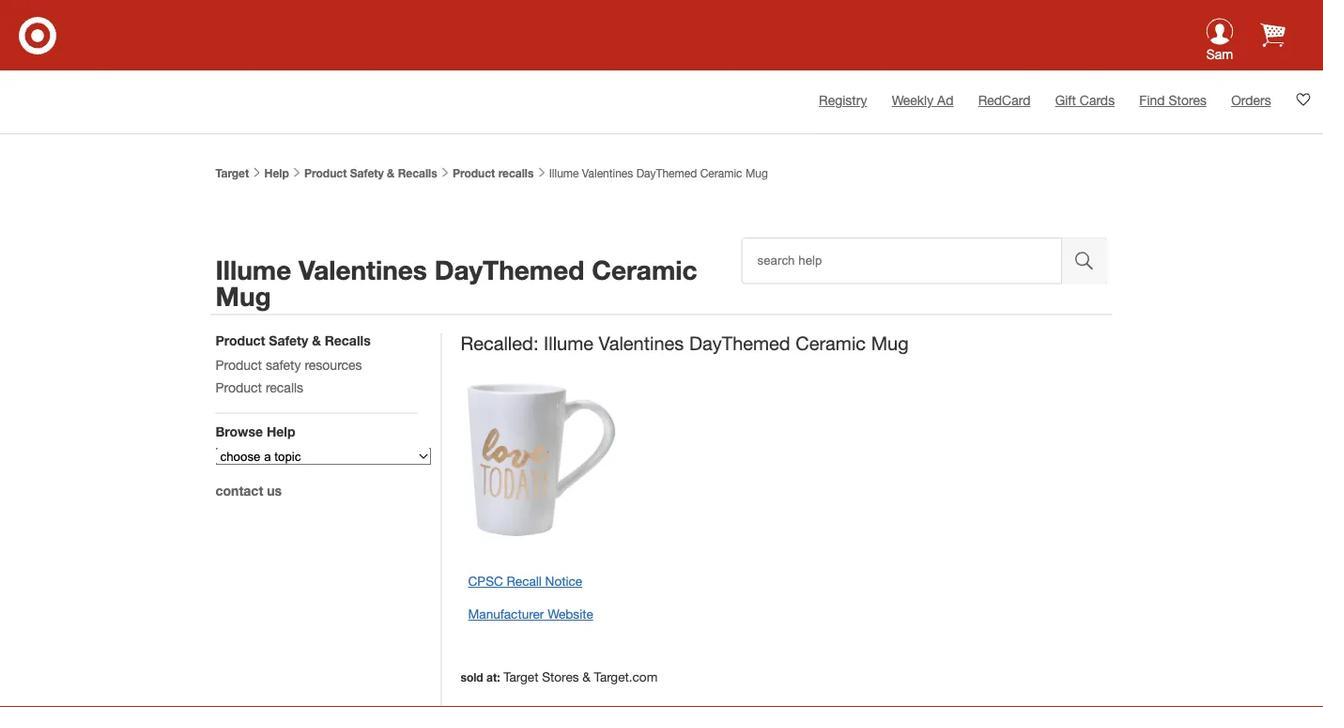 Task type: vqa. For each thing, say whether or not it's contained in the screenshot.
DAYTHEMED to the middle
yes



Task type: describe. For each thing, give the bounding box(es) containing it.
1 vertical spatial illume valentines daythemed ceramic mug
[[216, 254, 698, 311]]

cpsc recall notice link
[[468, 574, 583, 589]]

safety
[[266, 357, 301, 372]]

0 horizontal spatial stores
[[542, 670, 579, 685]]

registry
[[819, 93, 868, 108]]

recalled:
[[461, 332, 539, 354]]

target link
[[216, 167, 249, 180]]

0 horizontal spatial target
[[216, 167, 249, 180]]

weekly
[[892, 93, 934, 108]]

manufacturer website
[[468, 607, 593, 622]]

ceramic inside illume valentines daythemed ceramic mug
[[592, 254, 698, 285]]

notice
[[545, 574, 583, 589]]

recalls for product safety & recalls product safety resources product recalls
[[325, 333, 371, 348]]

registry link
[[819, 93, 868, 108]]

0 horizontal spatial product recalls link
[[216, 380, 304, 395]]

cards
[[1080, 93, 1115, 108]]

2 vertical spatial daythemed
[[689, 332, 791, 354]]

& for product safety & recalls
[[387, 167, 395, 180]]

product recalls
[[450, 167, 534, 180]]

gift cards
[[1056, 93, 1115, 108]]

2 vertical spatial ceramic
[[796, 332, 866, 354]]

weekly ad
[[892, 93, 954, 108]]

find stores link
[[1140, 93, 1207, 108]]

0 vertical spatial illume valentines daythemed ceramic mug
[[546, 167, 768, 180]]

search help text field
[[742, 238, 1063, 284]]

product safety & recalls product safety resources product recalls
[[216, 333, 371, 395]]

1 horizontal spatial ceramic
[[701, 167, 743, 180]]

2 vertical spatial illume
[[544, 332, 594, 354]]

manufacturer website link
[[468, 607, 593, 622]]

favorites image
[[1296, 92, 1311, 107]]

target.com home image
[[19, 17, 56, 54]]

contact
[[216, 483, 263, 498]]

0 vertical spatial valentines
[[582, 167, 633, 180]]

manufacturer
[[468, 607, 544, 622]]

redcard
[[979, 93, 1031, 108]]

valentines inside illume valentines daythemed ceramic mug
[[299, 254, 427, 285]]

help inside navigation
[[267, 424, 295, 439]]

2 horizontal spatial &
[[583, 670, 591, 685]]

safety for product safety & recalls
[[350, 167, 384, 180]]

at:
[[487, 671, 500, 685]]

2 vertical spatial valentines
[[599, 332, 684, 354]]

product safety & recalls
[[304, 167, 437, 180]]

orders
[[1232, 93, 1272, 108]]

recall
[[507, 574, 542, 589]]

contact us link
[[216, 483, 282, 498]]

recalls inside the product safety & recalls product safety resources product recalls
[[266, 380, 304, 395]]

0 vertical spatial illume
[[549, 167, 579, 180]]

navigation containing product safety & recalls
[[216, 333, 432, 707]]

product for product safety & recalls product safety resources product recalls
[[216, 333, 265, 348]]



Task type: locate. For each thing, give the bounding box(es) containing it.
stores down website at the bottom left of the page
[[542, 670, 579, 685]]

ad
[[938, 93, 954, 108]]

stores
[[1169, 93, 1207, 108], [542, 670, 579, 685]]

help
[[264, 167, 289, 180], [267, 424, 295, 439]]

1 vertical spatial daythemed
[[435, 254, 585, 285]]

find stores
[[1140, 93, 1207, 108]]

1 vertical spatial help
[[267, 424, 295, 439]]

1 vertical spatial target
[[504, 670, 539, 685]]

0 horizontal spatial recalls
[[266, 380, 304, 395]]

1 vertical spatial product recalls link
[[216, 380, 304, 395]]

1 horizontal spatial target
[[504, 670, 539, 685]]

product safety & recalls link
[[304, 167, 437, 180]]

safety up product safety resources link
[[269, 333, 308, 348]]

orders link
[[1232, 93, 1272, 108]]

recalls left product recalls at left
[[398, 167, 437, 180]]

0 horizontal spatial mug
[[216, 280, 271, 311]]

browse help
[[216, 424, 295, 439]]

safety right help link
[[350, 167, 384, 180]]

recalls
[[398, 167, 437, 180], [325, 333, 371, 348]]

0 horizontal spatial ceramic
[[592, 254, 698, 285]]

1 vertical spatial ceramic
[[592, 254, 698, 285]]

sam
[[1207, 46, 1234, 62]]

recalled: illume valentines daythemed ceramic mug
[[461, 332, 909, 354]]

stores right find
[[1169, 93, 1207, 108]]

1 vertical spatial mug
[[216, 280, 271, 311]]

safety
[[350, 167, 384, 180], [269, 333, 308, 348]]

0 vertical spatial daythemed
[[637, 167, 697, 180]]

0 horizontal spatial &
[[312, 333, 321, 348]]

1 vertical spatial &
[[312, 333, 321, 348]]

0 horizontal spatial safety
[[269, 333, 308, 348]]

mug inside illume valentines daythemed ceramic mug
[[216, 280, 271, 311]]

0 vertical spatial &
[[387, 167, 395, 180]]

navigation
[[216, 333, 432, 707]]

1 horizontal spatial safety
[[350, 167, 384, 180]]

1 vertical spatial safety
[[269, 333, 308, 348]]

product for product recalls
[[453, 167, 495, 180]]

2 horizontal spatial ceramic
[[796, 332, 866, 354]]

& for product safety & recalls product safety resources product recalls
[[312, 333, 321, 348]]

product safety resources link
[[216, 357, 362, 372]]

target.com
[[594, 670, 658, 685]]

help link
[[264, 167, 289, 180]]

0 vertical spatial mug
[[746, 167, 768, 180]]

0 vertical spatial stores
[[1169, 93, 1207, 108]]

2 horizontal spatial mug
[[871, 332, 909, 354]]

& inside the product safety & recalls product safety resources product recalls
[[312, 333, 321, 348]]

cpsc
[[468, 574, 503, 589]]

help right target "link"
[[264, 167, 289, 180]]

1 horizontal spatial stores
[[1169, 93, 1207, 108]]

0 horizontal spatial recalls
[[325, 333, 371, 348]]

0 vertical spatial product recalls link
[[450, 167, 534, 180]]

resources
[[305, 357, 362, 372]]

browse
[[216, 424, 263, 439]]

contact us
[[216, 483, 282, 498]]

help right browse
[[267, 424, 295, 439]]

illume valentines daythemed ceramic mug image
[[461, 379, 623, 541]]

valentines
[[582, 167, 633, 180], [299, 254, 427, 285], [599, 332, 684, 354]]

1 vertical spatial valentines
[[299, 254, 427, 285]]

0 vertical spatial ceramic
[[701, 167, 743, 180]]

my target.com shopping cart image
[[1261, 22, 1286, 47]]

sold at: target stores & target.com
[[461, 670, 658, 685]]

2 vertical spatial &
[[583, 670, 591, 685]]

ceramic
[[701, 167, 743, 180], [592, 254, 698, 285], [796, 332, 866, 354]]

website
[[548, 607, 593, 622]]

recalls for product safety & recalls
[[398, 167, 437, 180]]

&
[[387, 167, 395, 180], [312, 333, 321, 348], [583, 670, 591, 685]]

cpsc recall notice
[[468, 574, 583, 589]]

target right at:
[[504, 670, 539, 685]]

mug
[[746, 167, 768, 180], [216, 280, 271, 311], [871, 332, 909, 354]]

product for product safety & recalls
[[304, 167, 347, 180]]

2 vertical spatial mug
[[871, 332, 909, 354]]

us
[[267, 483, 282, 498]]

product recalls link
[[450, 167, 534, 180], [216, 380, 304, 395]]

weekly ad link
[[892, 93, 954, 108]]

None image field
[[1063, 238, 1108, 284]]

1 horizontal spatial product recalls link
[[450, 167, 534, 180]]

0 vertical spatial recalls
[[499, 167, 534, 180]]

find
[[1140, 93, 1165, 108]]

sam link
[[1192, 18, 1249, 71]]

1 vertical spatial stores
[[542, 670, 579, 685]]

gift
[[1056, 93, 1077, 108]]

target
[[216, 167, 249, 180], [504, 670, 539, 685]]

1 vertical spatial illume
[[216, 254, 291, 285]]

0 vertical spatial target
[[216, 167, 249, 180]]

redcard link
[[979, 93, 1031, 108]]

1 horizontal spatial &
[[387, 167, 395, 180]]

recalls inside the product safety & recalls product safety resources product recalls
[[325, 333, 371, 348]]

illume
[[549, 167, 579, 180], [216, 254, 291, 285], [544, 332, 594, 354]]

0 vertical spatial help
[[264, 167, 289, 180]]

0 vertical spatial safety
[[350, 167, 384, 180]]

illume valentines daythemed ceramic mug
[[546, 167, 768, 180], [216, 254, 698, 311]]

1 horizontal spatial recalls
[[499, 167, 534, 180]]

daythemed
[[637, 167, 697, 180], [435, 254, 585, 285], [689, 332, 791, 354]]

gift cards link
[[1056, 93, 1115, 108]]

recalls up "resources"
[[325, 333, 371, 348]]

1 vertical spatial recalls
[[325, 333, 371, 348]]

1 vertical spatial recalls
[[266, 380, 304, 395]]

sold
[[461, 671, 484, 685]]

safety for product safety & recalls product safety resources product recalls
[[269, 333, 308, 348]]

product
[[304, 167, 347, 180], [453, 167, 495, 180], [216, 333, 265, 348], [216, 357, 262, 372], [216, 380, 262, 395]]

target left help link
[[216, 167, 249, 180]]

illume inside illume valentines daythemed ceramic mug
[[216, 254, 291, 285]]

safety inside the product safety & recalls product safety resources product recalls
[[269, 333, 308, 348]]

recalls
[[499, 167, 534, 180], [266, 380, 304, 395]]

daythemed inside illume valentines daythemed ceramic mug
[[435, 254, 585, 285]]

0 vertical spatial recalls
[[398, 167, 437, 180]]

1 horizontal spatial recalls
[[398, 167, 437, 180]]

icon image
[[1207, 18, 1234, 45]]

1 horizontal spatial mug
[[746, 167, 768, 180]]



